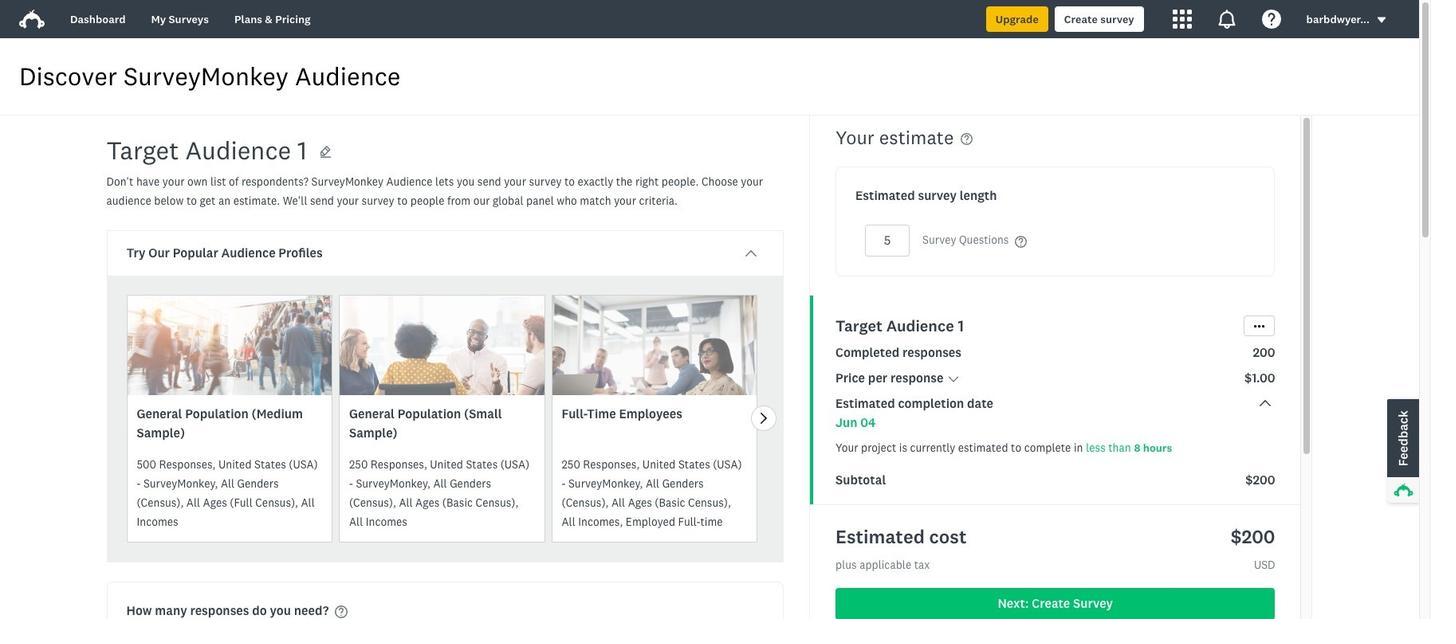 Task type: describe. For each thing, give the bounding box(es) containing it.
general population (small sample) image
[[340, 296, 544, 432]]

edit image
[[320, 146, 332, 158]]

full-time employees image
[[552, 296, 757, 432]]

expand cost details for your panel named "target audience 1" image
[[949, 374, 960, 386]]

2 vertical spatial help image
[[335, 606, 348, 619]]

expand the detail menu for your panel named "target audience 1" image
[[1255, 322, 1265, 332]]

2 brand logo image from the top
[[19, 10, 45, 29]]

0 vertical spatial help image
[[961, 133, 973, 145]]



Task type: locate. For each thing, give the bounding box(es) containing it.
notification center icon image
[[1218, 10, 1237, 29]]

2 horizontal spatial help image
[[1016, 236, 1028, 248]]

brand logo image
[[19, 6, 45, 32], [19, 10, 45, 29]]

edit image
[[321, 146, 331, 158]]

1 vertical spatial help image
[[1016, 236, 1028, 248]]

0 horizontal spatial help image
[[335, 606, 348, 619]]

survey length text field
[[865, 225, 910, 257]]

products icon image
[[1173, 10, 1192, 29], [1173, 10, 1192, 29]]

chevron up image
[[745, 247, 758, 260], [746, 250, 757, 257]]

add audience image
[[856, 540, 869, 553], [857, 541, 868, 552]]

help image
[[961, 133, 973, 145], [1016, 236, 1028, 248], [335, 606, 348, 619]]

1 horizontal spatial help image
[[961, 133, 973, 145]]

1 brand logo image from the top
[[19, 6, 45, 32]]

general population (medium sample) image
[[127, 296, 332, 432]]

help icon image
[[1262, 10, 1281, 29]]

collapse image
[[1260, 397, 1272, 410], [1261, 400, 1272, 407]]

dropdown arrow icon image
[[1377, 15, 1388, 26], [1378, 17, 1386, 23]]

next presets image
[[758, 413, 771, 425]]



